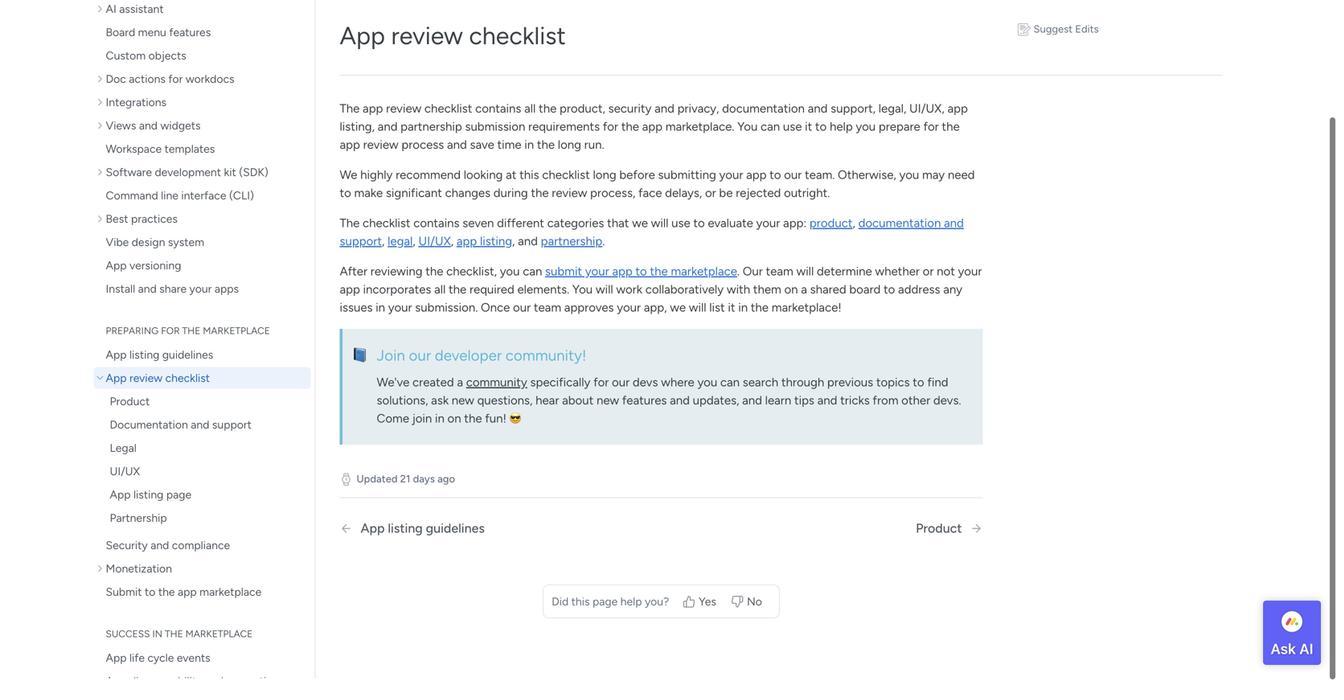 Task type: locate. For each thing, give the bounding box(es) containing it.
0 vertical spatial product link
[[106, 393, 311, 415]]

all up "requirements"
[[525, 104, 536, 119]]

seven
[[463, 219, 494, 233]]

all inside the app review checklist contains all the product, security and privacy, documentation and support, legal, ui/ux, app listing, and partnership submission requirements for the app marketplace. you can use it to help you prepare for the app review process and save time in the long run.
[[525, 104, 536, 119]]

to left evaluate
[[694, 219, 705, 233]]

submitting
[[658, 171, 717, 185]]

during
[[494, 189, 528, 203]]

versioning
[[129, 261, 181, 275]]

app life cycle events link
[[94, 650, 311, 672]]

doc
[[106, 75, 126, 88]]

or left the be
[[705, 189, 716, 203]]

product link inside pagination controls element
[[916, 524, 983, 539]]

on up marketplace!
[[785, 285, 798, 300]]

topics
[[877, 378, 910, 392]]

1 horizontal spatial app review checklist
[[340, 24, 566, 53]]

0 vertical spatial the
[[340, 104, 360, 119]]

marketplace inside "link"
[[200, 588, 262, 602]]

we inside . our team will determine whether or not your app incorporates all the required elements. you will work collaboratively with them on a shared board to address any issues in your submission. once our team approves your app, we will list it in the marketplace!
[[670, 303, 686, 318]]

process
[[402, 140, 444, 155]]

security
[[609, 104, 652, 119]]

did
[[552, 597, 569, 611]]

partnership inside the app review checklist contains all the product, security and privacy, documentation and support, legal, ui/ux, app listing, and partnership submission requirements for the app marketplace. you can use it to help you prepare for the app review process and save time in the long run.
[[401, 122, 462, 137]]

this right did
[[572, 597, 590, 611]]

app right ui/ux,
[[948, 104, 968, 119]]

to down we at the top left of page
[[340, 189, 351, 203]]

0 vertical spatial page
[[166, 491, 192, 504]]

our right "join"
[[409, 349, 431, 367]]

our up outright.
[[784, 171, 802, 185]]

use
[[783, 122, 802, 137], [672, 219, 691, 233]]

app
[[363, 104, 383, 119], [948, 104, 968, 119], [642, 122, 663, 137], [340, 140, 360, 155], [747, 171, 767, 185], [457, 237, 477, 251], [612, 267, 633, 282], [340, 285, 360, 300], [178, 588, 197, 602]]

features inside specifically for our devs where you can search through previous topics to find solutions, ask new questions, hear about new features and updates, and learn tips and tricks from other devs. come join in on the fun! 😎
[[622, 396, 667, 410]]

for up about
[[594, 378, 609, 392]]

, down different
[[512, 237, 515, 251]]

legal link
[[388, 237, 413, 251]]

0 horizontal spatial or
[[705, 189, 716, 203]]

contains inside the app review checklist contains all the product, security and privacy, documentation and support, legal, ui/ux, app listing, and partnership submission requirements for the app marketplace. you can use it to help you prepare for the app review process and save time in the long run.
[[475, 104, 522, 119]]

app listing guidelines inside page navigation element
[[106, 351, 213, 364]]

0 horizontal spatial product
[[110, 397, 150, 411]]

1 vertical spatial documentation
[[859, 219, 941, 233]]

app inside pagination controls element
[[361, 524, 385, 539]]

this inside we highly recommend looking at this checklist long before submitting your app to our team. otherwise, you may need to make significant changes during the review process, face delays, or be rejected outright.
[[520, 171, 539, 185]]

legal
[[110, 444, 137, 458]]

from
[[873, 396, 899, 410]]

life
[[129, 654, 145, 668]]

1 horizontal spatial guidelines
[[426, 524, 485, 539]]

show subpages for integrations image
[[98, 99, 106, 111]]

specifically for our devs where you can search through previous topics to find solutions, ask new questions, hear about new features and updates, and learn tips and tricks from other devs. come join in on the fun! 😎
[[377, 378, 962, 429]]

fun!
[[485, 414, 507, 429]]

. left our
[[738, 267, 740, 282]]

0 vertical spatial guidelines
[[162, 351, 213, 364]]

documentation right privacy,
[[722, 104, 805, 119]]

app down seven
[[457, 237, 477, 251]]

to
[[816, 122, 827, 137], [770, 171, 781, 185], [340, 189, 351, 203], [694, 219, 705, 233], [636, 267, 647, 282], [884, 285, 896, 300], [913, 378, 925, 392], [145, 588, 156, 602]]

0 vertical spatial support
[[340, 237, 382, 251]]

on
[[785, 285, 798, 300], [448, 414, 461, 429]]

your right submit
[[585, 267, 609, 282]]

0 vertical spatial long
[[558, 140, 582, 155]]

ui/ux down 'legal'
[[110, 467, 140, 481]]

1 vertical spatial features
[[622, 396, 667, 410]]

our right once
[[513, 303, 531, 318]]

0 vertical spatial partnership
[[401, 122, 462, 137]]

contains up submission
[[475, 104, 522, 119]]

for up the run.
[[603, 122, 619, 137]]

you inside the app review checklist contains all the product, security and privacy, documentation and support, legal, ui/ux, app listing, and partnership submission requirements for the app marketplace. you can use it to help you prepare for the app review process and save time in the long run.
[[738, 122, 758, 137]]

ai right ask on the right bottom of the page
[[1300, 640, 1314, 658]]

2 the from the top
[[340, 219, 360, 233]]

guidelines down the preparing for the marketplace
[[162, 351, 213, 364]]

1 vertical spatial app listing guidelines
[[361, 524, 485, 539]]

1 horizontal spatial all
[[525, 104, 536, 119]]

incorporates
[[363, 285, 431, 300]]

the right during on the top left of page
[[531, 189, 549, 203]]

your right not
[[958, 267, 982, 282]]

show subpages for best practices image
[[98, 216, 106, 227]]

0 horizontal spatial support
[[212, 421, 252, 434]]

ai up board
[[106, 5, 116, 19]]

you down support,
[[856, 122, 876, 137]]

workspace templates
[[106, 145, 215, 158]]

0 vertical spatial we
[[632, 219, 648, 233]]

1 horizontal spatial ui/ux
[[419, 237, 451, 251]]

app inside . our team will determine whether or not your app incorporates all the required elements. you will work collaboratively with them on a shared board to address any issues in your submission. once our team approves your app, we will list it in the marketplace!
[[340, 285, 360, 300]]

1 horizontal spatial documentation
[[859, 219, 941, 233]]

menu
[[138, 28, 166, 42]]

the left the fun!
[[464, 414, 482, 429]]

app:
[[783, 219, 807, 233]]

page right did
[[593, 597, 618, 611]]

1 vertical spatial on
[[448, 414, 461, 429]]

hide subpages for app review checklist image
[[95, 378, 106, 386]]

be
[[719, 189, 733, 203]]

1 vertical spatial ui/ux link
[[106, 463, 311, 485]]

app up work
[[612, 267, 633, 282]]

1 vertical spatial or
[[923, 267, 934, 282]]

1 vertical spatial can
[[523, 267, 542, 282]]

your left app:
[[756, 219, 781, 233]]

on inside specifically for our devs where you can search through previous topics to find solutions, ask new questions, hear about new features and updates, and learn tips and tricks from other devs. come join in on the fun! 😎
[[448, 414, 461, 429]]

reviewing
[[371, 267, 423, 282]]

support up after
[[340, 237, 382, 251]]

your down app versioning link
[[189, 285, 212, 298]]

marketplace down monetization link
[[200, 588, 262, 602]]

0 horizontal spatial app listing guidelines
[[106, 351, 213, 364]]

cycle
[[148, 654, 174, 668]]

in inside the app review checklist contains all the product, security and privacy, documentation and support, legal, ui/ux, app listing, and partnership submission requirements for the app marketplace. you can use it to help you prepare for the app review process and save time in the long run.
[[525, 140, 534, 155]]

any
[[944, 285, 963, 300]]

it up team.
[[805, 122, 813, 137]]

best practices link
[[94, 211, 311, 232]]

app listing guidelines down 'days'
[[361, 524, 485, 539]]

to down whether on the right
[[884, 285, 896, 300]]

legal,
[[879, 104, 907, 119]]

on inside . our team will determine whether or not your app incorporates all the required elements. you will work collaboratively with them on a shared board to address any issues in your submission. once our team approves your app, we will list it in the marketplace!
[[785, 285, 798, 300]]

features down ai assistant link
[[169, 28, 211, 42]]

solutions,
[[377, 396, 428, 410]]

our left devs
[[612, 378, 630, 392]]

documentation inside the app review checklist contains all the product, security and privacy, documentation and support, legal, ui/ux, app listing, and partnership submission requirements for the app marketplace. you can use it to help you prepare for the app review process and save time in the long run.
[[722, 104, 805, 119]]

use inside the app review checklist contains all the product, security and privacy, documentation and support, legal, ui/ux, app listing, and partnership submission requirements for the app marketplace. you can use it to help you prepare for the app review process and save time in the long run.
[[783, 122, 802, 137]]

0 vertical spatial can
[[761, 122, 780, 137]]

1 the from the top
[[340, 104, 360, 119]]

0 horizontal spatial new
[[452, 396, 475, 410]]

guidelines down ago on the left of page
[[426, 524, 485, 539]]

0 horizontal spatial a
[[457, 378, 463, 392]]

listing down seven
[[480, 237, 512, 251]]

and down different
[[518, 237, 538, 251]]

you up required
[[500, 267, 520, 282]]

you inside specifically for our devs where you can search through previous topics to find solutions, ask new questions, hear about new features and updates, and learn tips and tricks from other devs. come join in on the fun! 😎
[[698, 378, 718, 392]]

product
[[810, 219, 853, 233]]

for right preparing
[[161, 328, 180, 339]]

checklist
[[469, 24, 566, 53], [425, 104, 472, 119], [542, 171, 590, 185], [363, 219, 411, 233], [165, 374, 210, 388]]

1 vertical spatial long
[[593, 171, 617, 185]]

join our developer community!
[[377, 349, 587, 367]]

software development kit (sdk)
[[106, 168, 269, 182]]

widgets
[[160, 121, 201, 135]]

1 horizontal spatial new
[[597, 396, 619, 410]]

team up "them"
[[766, 267, 794, 282]]

the up "requirements"
[[539, 104, 557, 119]]

ui/ux inside page navigation element
[[110, 467, 140, 481]]

1 horizontal spatial product
[[916, 524, 962, 539]]

and up monetization
[[151, 541, 169, 555]]

team.
[[805, 171, 835, 185]]

features inside page navigation element
[[169, 28, 211, 42]]

save
[[470, 140, 495, 155]]

1 vertical spatial page
[[593, 597, 618, 611]]

our inside specifically for our devs where you can search through previous topics to find solutions, ask new questions, hear about new features and updates, and learn tips and tricks from other devs. come join in on the fun! 😎
[[612, 378, 630, 392]]

significant
[[386, 189, 442, 203]]

app up rejected
[[747, 171, 767, 185]]

your inside we highly recommend looking at this checklist long before submitting your app to our team. otherwise, you may need to make significant changes during the review process, face delays, or be rejected outright.
[[720, 171, 744, 185]]

product,
[[560, 104, 606, 119]]

in right time
[[525, 140, 534, 155]]

time
[[497, 140, 522, 155]]

0 horizontal spatial we
[[632, 219, 648, 233]]

0 horizontal spatial page
[[166, 491, 192, 504]]

0 vertical spatial or
[[705, 189, 716, 203]]

listing inside pagination controls element
[[388, 524, 423, 539]]

them
[[754, 285, 782, 300]]

0 horizontal spatial app listing guidelines link
[[94, 347, 311, 368]]

ui/ux link right the legal
[[419, 237, 451, 251]]

1 vertical spatial ai
[[1300, 640, 1314, 658]]

1 horizontal spatial .
[[738, 267, 740, 282]]

app listing guidelines
[[106, 351, 213, 364], [361, 524, 485, 539]]

about
[[562, 396, 594, 410]]

custom
[[106, 51, 146, 65]]

it right list at right
[[728, 303, 736, 318]]

support inside the documentation and support
[[340, 237, 382, 251]]

in right join
[[435, 414, 445, 429]]

1 horizontal spatial product link
[[916, 524, 983, 539]]

you right marketplace.
[[738, 122, 758, 137]]

to up work
[[636, 267, 647, 282]]

0 horizontal spatial guidelines
[[162, 351, 213, 364]]

marketplace.
[[666, 122, 735, 137]]

1 vertical spatial product link
[[916, 524, 983, 539]]

the down install and share your apps link
[[182, 328, 201, 339]]

, left app listing link at left top
[[451, 237, 454, 251]]

partnership up process
[[401, 122, 462, 137]]

0 horizontal spatial team
[[534, 303, 562, 318]]

different
[[497, 219, 544, 233]]

0 vertical spatial all
[[525, 104, 536, 119]]

security
[[106, 541, 148, 555]]

partnership
[[401, 122, 462, 137], [541, 237, 603, 251]]

review
[[391, 24, 463, 53], [386, 104, 422, 119], [363, 140, 399, 155], [552, 189, 587, 203], [129, 374, 163, 388]]

the inside the app review checklist contains all the product, security and privacy, documentation and support, legal, ui/ux, app listing, and partnership submission requirements for the app marketplace. you can use it to help you prepare for the app review process and save time in the long run.
[[340, 104, 360, 119]]

you
[[738, 122, 758, 137], [573, 285, 593, 300]]

need
[[948, 171, 975, 185]]

support for documentation and support
[[212, 421, 252, 434]]

0 horizontal spatial ui/ux link
[[106, 463, 311, 485]]

help left you?
[[621, 597, 642, 611]]

listing down 21
[[388, 524, 423, 539]]

1 horizontal spatial ai
[[1300, 640, 1314, 658]]

0 vertical spatial use
[[783, 122, 802, 137]]

0 horizontal spatial ui/ux
[[110, 467, 140, 481]]

we've created a community
[[377, 378, 528, 392]]

and up workspace templates
[[139, 121, 158, 135]]

0 horizontal spatial long
[[558, 140, 582, 155]]

0 horizontal spatial documentation
[[722, 104, 805, 119]]

1 vertical spatial app review checklist
[[106, 374, 210, 388]]

integrations link
[[94, 94, 311, 116]]

success
[[106, 631, 150, 643]]

1 horizontal spatial ui/ux link
[[419, 237, 451, 251]]

ai assistant link
[[94, 1, 311, 23]]

page up partnership link
[[166, 491, 192, 504]]

1 horizontal spatial use
[[783, 122, 802, 137]]

pagination controls element
[[340, 508, 983, 555]]

ui/ux right the legal
[[419, 237, 451, 251]]

1 horizontal spatial you
[[738, 122, 758, 137]]

the left checklist,
[[426, 267, 444, 282]]

for
[[168, 75, 183, 88], [603, 122, 619, 137], [924, 122, 939, 137], [161, 328, 180, 339], [594, 378, 609, 392]]

product inside pagination controls element
[[916, 524, 962, 539]]

contains
[[475, 104, 522, 119], [414, 219, 460, 233]]

0 horizontal spatial app review checklist
[[106, 374, 210, 388]]

documentation up whether on the right
[[859, 219, 941, 233]]

1 vertical spatial ui/ux
[[110, 467, 140, 481]]

1 vertical spatial support
[[212, 421, 252, 434]]

1 horizontal spatial contains
[[475, 104, 522, 119]]

1 vertical spatial the
[[340, 219, 360, 233]]

in
[[525, 140, 534, 155], [376, 303, 385, 318], [739, 303, 748, 318], [435, 414, 445, 429], [152, 631, 162, 643]]

1 horizontal spatial features
[[622, 396, 667, 410]]

0 horizontal spatial ai
[[106, 5, 116, 19]]

0 vertical spatial help
[[830, 122, 853, 137]]

on down ask
[[448, 414, 461, 429]]

1 new from the left
[[452, 396, 475, 410]]

0 vertical spatial app listing guidelines
[[106, 351, 213, 364]]

0 horizontal spatial it
[[728, 303, 736, 318]]

page for listing
[[166, 491, 192, 504]]

board
[[850, 285, 881, 300]]

all up submission.
[[434, 285, 446, 300]]

will down face
[[651, 219, 669, 233]]

community
[[466, 378, 528, 392]]

required
[[470, 285, 515, 300]]

1 vertical spatial a
[[457, 378, 463, 392]]

to inside the app review checklist contains all the product, security and privacy, documentation and support, legal, ui/ux, app listing, and partnership submission requirements for the app marketplace. you can use it to help you prepare for the app review process and save time in the long run.
[[816, 122, 827, 137]]

1 horizontal spatial app listing guidelines
[[361, 524, 485, 539]]

2 new from the left
[[597, 396, 619, 410]]

1 vertical spatial contains
[[414, 219, 460, 233]]

app review checklist
[[340, 24, 566, 53], [106, 374, 210, 388]]

support for documentation and support
[[340, 237, 382, 251]]

partnership down categories
[[541, 237, 603, 251]]

it inside . our team will determine whether or not your app incorporates all the required elements. you will work collaboratively with them on a shared board to address any issues in your submission. once our team approves your app, we will list it in the marketplace!
[[728, 303, 736, 318]]

will
[[651, 219, 669, 233], [797, 267, 814, 282], [596, 285, 613, 300], [689, 303, 707, 318]]

arrow left2 image
[[340, 525, 353, 538]]

the app review checklist contains all the product, security and privacy, documentation and support, legal, ui/ux, app listing, and partnership submission requirements for the app marketplace. you can use it to help you prepare for the app review process and save time in the long run.
[[340, 104, 968, 155]]

yes
[[699, 597, 717, 611]]

to up rejected
[[770, 171, 781, 185]]

1 horizontal spatial support
[[340, 237, 382, 251]]

custom objects link
[[94, 47, 311, 69]]

objects
[[149, 51, 186, 65]]

1 vertical spatial team
[[534, 303, 562, 318]]

1 vertical spatial you
[[573, 285, 593, 300]]

app down monetization link
[[178, 588, 197, 602]]

contains down the significant
[[414, 219, 460, 233]]

or
[[705, 189, 716, 203], [923, 267, 934, 282]]

arrow right2 image
[[970, 525, 983, 538]]

1 horizontal spatial page
[[593, 597, 618, 611]]

support inside page navigation element
[[212, 421, 252, 434]]

ui/ux link down legal link in the left bottom of the page
[[106, 463, 311, 485]]

support,
[[831, 104, 876, 119]]

devs
[[633, 378, 658, 392]]

in up app life cycle events
[[152, 631, 162, 643]]

can inside the app review checklist contains all the product, security and privacy, documentation and support, legal, ui/ux, app listing, and partnership submission requirements for the app marketplace. you can use it to help you prepare for the app review process and save time in the long run.
[[761, 122, 780, 137]]

to up other at the right of page
[[913, 378, 925, 392]]

team
[[766, 267, 794, 282], [534, 303, 562, 318]]

integrations
[[106, 98, 167, 112]]

1 vertical spatial all
[[434, 285, 446, 300]]

1 vertical spatial product
[[916, 524, 962, 539]]

0 horizontal spatial all
[[434, 285, 446, 300]]

0 horizontal spatial features
[[169, 28, 211, 42]]

1 horizontal spatial on
[[785, 285, 798, 300]]

doc actions for workdocs
[[106, 75, 235, 88]]

app listing guidelines link up app review checklist link
[[94, 347, 311, 368]]

find
[[928, 378, 949, 392]]

days
[[413, 475, 435, 488]]

features down devs
[[622, 396, 667, 410]]

0 vertical spatial ai
[[106, 5, 116, 19]]

0 vertical spatial documentation
[[722, 104, 805, 119]]

watch image
[[340, 476, 353, 489]]

the inside "link"
[[158, 588, 175, 602]]

to inside specifically for our devs where you can search through previous topics to find solutions, ask new questions, hear about new features and updates, and learn tips and tricks from other devs. come join in on the fun! 😎
[[913, 378, 925, 392]]

the down make
[[340, 219, 360, 233]]

the up collaboratively
[[650, 267, 668, 282]]

page
[[166, 491, 192, 504], [593, 597, 618, 611]]

app down listing,
[[340, 140, 360, 155]]

guidelines inside pagination controls element
[[426, 524, 485, 539]]

to up team.
[[816, 122, 827, 137]]

use up outright.
[[783, 122, 802, 137]]

show subpages for doc actions for workdocs image
[[98, 76, 106, 87]]

2 vertical spatial can
[[721, 378, 740, 392]]

and right listing,
[[378, 122, 398, 137]]

product link
[[106, 393, 311, 415], [916, 524, 983, 539]]

show subpages for software development kit (sdk) image
[[98, 169, 106, 181]]

0 vertical spatial ui/ux
[[419, 237, 451, 251]]

work
[[616, 285, 643, 300]]

📘
[[352, 349, 368, 367]]

0 vertical spatial this
[[520, 171, 539, 185]]

0 vertical spatial app listing guidelines link
[[94, 347, 311, 368]]

0 vertical spatial .
[[603, 237, 605, 251]]

a inside . our team will determine whether or not your app incorporates all the required elements. you will work collaboratively with them on a shared board to address any issues in your submission. once our team approves your app, we will list it in the marketplace!
[[801, 285, 807, 300]]

you inside . our team will determine whether or not your app incorporates all the required elements. you will work collaboratively with them on a shared board to address any issues in your submission. once our team approves your app, we will list it in the marketplace!
[[573, 285, 593, 300]]

partnership
[[110, 514, 167, 528]]

0 horizontal spatial .
[[603, 237, 605, 251]]

marketplace up collaboratively
[[671, 267, 738, 282]]

1 horizontal spatial help
[[830, 122, 853, 137]]

listing
[[480, 237, 512, 251], [129, 351, 160, 364], [133, 491, 164, 504], [388, 524, 423, 539]]

1 horizontal spatial we
[[670, 303, 686, 318]]

a right created
[[457, 378, 463, 392]]

0 horizontal spatial partnership
[[401, 122, 462, 137]]

register image
[[1016, 26, 1034, 38]]

1 horizontal spatial long
[[593, 171, 617, 185]]

can up rejected
[[761, 122, 780, 137]]

app listing guidelines down preparing
[[106, 351, 213, 364]]

after
[[340, 267, 368, 282]]

product up documentation
[[110, 397, 150, 411]]

long down "requirements"
[[558, 140, 582, 155]]

in inside page navigation element
[[152, 631, 162, 643]]

1 horizontal spatial this
[[572, 597, 590, 611]]

updates,
[[693, 396, 740, 410]]

1 vertical spatial it
[[728, 303, 736, 318]]

0 horizontal spatial use
[[672, 219, 691, 233]]

1 vertical spatial .
[[738, 267, 740, 282]]

events
[[177, 654, 210, 668]]

1 vertical spatial this
[[572, 597, 590, 611]]

face
[[639, 189, 662, 203]]

0 horizontal spatial can
[[523, 267, 542, 282]]

1 horizontal spatial team
[[766, 267, 794, 282]]

search
[[743, 378, 779, 392]]

1 horizontal spatial or
[[923, 267, 934, 282]]

this right the at
[[520, 171, 539, 185]]



Task type: describe. For each thing, give the bounding box(es) containing it.
and right tips
[[818, 396, 838, 410]]

or inside . our team will determine whether or not your app incorporates all the required elements. you will work collaboratively with them on a shared board to address any issues in your submission. once our team approves your app, we will list it in the marketplace!
[[923, 267, 934, 282]]

evaluate
[[708, 219, 754, 233]]

vibe design system
[[106, 238, 204, 252]]

your inside page navigation element
[[189, 285, 212, 298]]

and left support,
[[808, 104, 828, 119]]

in down with
[[739, 303, 748, 318]]

app inside "link"
[[178, 588, 197, 602]]

specifically
[[530, 378, 591, 392]]

join
[[412, 414, 432, 429]]

and down search
[[743, 396, 763, 410]]

rejected
[[736, 189, 781, 203]]

and inside "link"
[[139, 121, 158, 135]]

the down ui/ux,
[[942, 122, 960, 137]]

0 vertical spatial app review checklist
[[340, 24, 566, 53]]

show subpages for views and widgets image
[[98, 123, 106, 134]]

0 horizontal spatial help
[[621, 597, 642, 611]]

looking
[[464, 171, 503, 185]]

developer
[[435, 349, 502, 367]]

you inside the app review checklist contains all the product, security and privacy, documentation and support, legal, ui/ux, app listing, and partnership submission requirements for the app marketplace. you can use it to help you prepare for the app review process and save time in the long run.
[[856, 122, 876, 137]]

to inside "link"
[[145, 588, 156, 602]]

process,
[[590, 189, 636, 203]]

interface
[[181, 191, 226, 205]]

we highly recommend looking at this checklist long before submitting your app to our team. otherwise, you may need to make significant changes during the review process, face delays, or be rejected outright.
[[340, 171, 975, 203]]

thumbs down1 image
[[731, 598, 744, 611]]

app,
[[644, 303, 667, 318]]

updated
[[357, 475, 398, 488]]

join
[[377, 349, 405, 367]]

highly
[[360, 171, 393, 185]]

in inside specifically for our devs where you can search through previous topics to find solutions, ask new questions, hear about new features and updates, and learn tips and tricks from other devs. come join in on the fun! 😎
[[435, 414, 445, 429]]

all inside . our team will determine whether or not your app incorporates all the required elements. you will work collaboratively with them on a shared board to address any issues in your submission. once our team approves your app, we will list it in the marketplace!
[[434, 285, 446, 300]]

app listing guidelines link inside pagination controls element
[[340, 524, 616, 539]]

board
[[106, 28, 135, 42]]

did this page help you?
[[552, 597, 669, 611]]

(sdk)
[[239, 168, 269, 182]]

app review checklist inside page navigation element
[[106, 374, 210, 388]]

submission.
[[415, 303, 478, 318]]

to inside . our team will determine whether or not your app incorporates all the required elements. you will work collaboratively with them on a shared board to address any issues in your submission. once our team approves your app, we will list it in the marketplace!
[[884, 285, 896, 300]]

app inside we highly recommend looking at this checklist long before submitting your app to our team. otherwise, you may need to make significant changes during the review process, face delays, or be rejected outright.
[[747, 171, 767, 185]]

for down objects
[[168, 75, 183, 88]]

compliance
[[172, 541, 230, 555]]

software
[[106, 168, 152, 182]]

you inside we highly recommend looking at this checklist long before submitting your app to our team. otherwise, you may need to make significant changes during the review process, face delays, or be rejected outright.
[[900, 171, 920, 185]]

1 vertical spatial use
[[672, 219, 691, 233]]

😎
[[510, 414, 522, 429]]

monetization link
[[94, 561, 311, 582]]

the for the app review checklist contains all the product, security and privacy, documentation and support, legal, ui/ux, app listing, and partnership submission requirements for the app marketplace. you can use it to help you prepare for the app review process and save time in the long run.
[[340, 104, 360, 119]]

devs.
[[934, 396, 962, 410]]

ui/ux,
[[910, 104, 945, 119]]

or inside we highly recommend looking at this checklist long before submitting your app to our team. otherwise, you may need to make significant changes during the review process, face delays, or be rejected outright.
[[705, 189, 716, 203]]

long inside the app review checklist contains all the product, security and privacy, documentation and support, legal, ui/ux, app listing, and partnership submission requirements for the app marketplace. you can use it to help you prepare for the app review process and save time in the long run.
[[558, 140, 582, 155]]

0 horizontal spatial contains
[[414, 219, 460, 233]]

0 vertical spatial ui/ux link
[[419, 237, 451, 251]]

marketplace down apps
[[203, 328, 270, 339]]

1 vertical spatial partnership
[[541, 237, 603, 251]]

app listing link
[[457, 237, 512, 251]]

partnership link
[[106, 510, 311, 532]]

yes button
[[677, 592, 725, 616]]

your down work
[[617, 303, 641, 318]]

templates
[[165, 145, 215, 158]]

collaboratively
[[646, 285, 724, 300]]

the down security
[[622, 122, 639, 137]]

monetization
[[106, 565, 172, 578]]

install and share your apps link
[[94, 281, 311, 302]]

the up submission.
[[449, 285, 467, 300]]

app listing page link
[[106, 487, 311, 508]]

21
[[400, 475, 411, 488]]

the down "requirements"
[[537, 140, 555, 155]]

listing up "partnership"
[[133, 491, 164, 504]]

and down "where"
[[670, 396, 690, 410]]

questions,
[[477, 396, 533, 410]]

command
[[106, 191, 158, 205]]

show subpages for monetization image
[[98, 566, 106, 577]]

our inside we highly recommend looking at this checklist long before submitting your app to our team. otherwise, you may need to make significant changes during the review process, face delays, or be rejected outright.
[[784, 171, 802, 185]]

the inside specifically for our devs where you can search through previous topics to find solutions, ask new questions, hear about new features and updates, and learn tips and tricks from other devs. come join in on the fun! 😎
[[464, 414, 482, 429]]

documentation and support link
[[340, 219, 964, 251]]

share
[[159, 285, 187, 298]]

partnership link
[[541, 237, 603, 251]]

project logo image
[[1280, 609, 1305, 635]]

recommend
[[396, 171, 461, 185]]

system
[[168, 238, 204, 252]]

product inside page navigation element
[[110, 397, 150, 411]]

board menu features link
[[94, 24, 311, 46]]

tips
[[795, 396, 815, 410]]

preparing
[[106, 328, 159, 339]]

app listing guidelines link inside page navigation element
[[94, 347, 311, 368]]

ask ai button
[[1264, 601, 1322, 665]]

long inside we highly recommend looking at this checklist long before submitting your app to our team. otherwise, you may need to make significant changes during the review process, face delays, or be rejected outright.
[[593, 171, 617, 185]]

(cli)
[[229, 191, 254, 205]]

views and widgets link
[[94, 117, 311, 139]]

install and share your apps
[[106, 285, 239, 298]]

community link
[[466, 378, 528, 392]]

install
[[106, 285, 135, 298]]

listing,
[[340, 122, 375, 137]]

can inside specifically for our devs where you can search through previous topics to find solutions, ask new questions, hear about new features and updates, and learn tips and tricks from other devs. come join in on the fun! 😎
[[721, 378, 740, 392]]

thumbs up 2 image
[[683, 598, 696, 611]]

workdocs
[[186, 75, 235, 88]]

app up listing,
[[363, 104, 383, 119]]

ask
[[1271, 640, 1297, 658]]

ai inside page navigation element
[[106, 5, 116, 19]]

checklist inside we highly recommend looking at this checklist long before submitting your app to our team. otherwise, you may need to make significant changes during the review process, face delays, or be rejected outright.
[[542, 171, 590, 185]]

and left save
[[447, 140, 467, 155]]

page navigation element
[[90, 0, 315, 681]]

and up legal link in the left bottom of the page
[[191, 421, 209, 434]]

0 vertical spatial team
[[766, 267, 794, 282]]

review inside page navigation element
[[129, 374, 163, 388]]

checklist,
[[447, 267, 497, 282]]

marketplace up app life cycle events link at the left bottom
[[186, 631, 253, 643]]

app down security
[[642, 122, 663, 137]]

the down "them"
[[751, 303, 769, 318]]

hear
[[536, 396, 559, 410]]

for down ui/ux,
[[924, 122, 939, 137]]

. inside . our team will determine whether or not your app incorporates all the required elements. you will work collaboratively with them on a shared board to address any issues in your submission. once our team approves your app, we will list it in the marketplace!
[[738, 267, 740, 282]]

will up shared
[[797, 267, 814, 282]]

will up approves
[[596, 285, 613, 300]]

suggest edits
[[1034, 25, 1099, 38]]

help inside the app review checklist contains all the product, security and privacy, documentation and support, legal, ui/ux, app listing, and partnership submission requirements for the app marketplace. you can use it to help you prepare for the app review process and save time in the long run.
[[830, 122, 853, 137]]

submission
[[465, 122, 526, 137]]

apps
[[215, 285, 239, 298]]

ai assistant
[[106, 5, 164, 19]]

product link
[[810, 219, 853, 233]]

your down incorporates
[[388, 303, 412, 318]]

checklist inside page navigation element
[[165, 374, 210, 388]]

documentation inside the documentation and support
[[859, 219, 941, 233]]

the for the checklist contains seven different categories that we will use to evaluate your app: product ,
[[340, 219, 360, 233]]

listing down preparing
[[129, 351, 160, 364]]

app versioning
[[106, 261, 181, 275]]

ask ai
[[1271, 640, 1314, 658]]

and left privacy,
[[655, 104, 675, 119]]

and down app versioning
[[138, 285, 157, 298]]

ai inside button
[[1300, 640, 1314, 658]]

, up reviewing
[[413, 237, 416, 251]]

once
[[481, 303, 510, 318]]

that
[[607, 219, 629, 233]]

show subpages for ai assistant image
[[98, 6, 106, 17]]

, up determine
[[853, 219, 856, 233]]

will left list at right
[[689, 303, 707, 318]]

elements.
[[518, 285, 570, 300]]

no
[[747, 597, 762, 611]]

after reviewing the checklist, you can submit your app to the marketplace
[[340, 267, 738, 282]]

we
[[340, 171, 358, 185]]

guidelines inside page navigation element
[[162, 351, 213, 364]]

preparing for the marketplace
[[106, 328, 270, 339]]

vibe
[[106, 238, 129, 252]]

and inside the documentation and support
[[944, 219, 964, 233]]

in right issues
[[376, 303, 385, 318]]

page for this
[[593, 597, 618, 611]]

our inside . our team will determine whether or not your app incorporates all the required elements. you will work collaboratively with them on a shared board to address any issues in your submission. once our team approves your app, we will list it in the marketplace!
[[513, 303, 531, 318]]

the checklist contains seven different categories that we will use to evaluate your app: product ,
[[340, 219, 859, 233]]

legal
[[388, 237, 413, 251]]

determine
[[817, 267, 872, 282]]

come
[[377, 414, 409, 429]]

the inside we highly recommend looking at this checklist long before submitting your app to our team. otherwise, you may need to make significant changes during the review process, face delays, or be rejected outright.
[[531, 189, 549, 203]]

best practices
[[106, 215, 178, 228]]

community!
[[506, 349, 587, 367]]

other
[[902, 396, 931, 410]]

it inside the app review checklist contains all the product, security and privacy, documentation and support, legal, ui/ux, app listing, and partnership submission requirements for the app marketplace. you can use it to help you prepare for the app review process and save time in the long run.
[[805, 122, 813, 137]]

actions
[[129, 75, 166, 88]]

board menu features
[[106, 28, 211, 42]]

checklist inside the app review checklist contains all the product, security and privacy, documentation and support, legal, ui/ux, app listing, and partnership submission requirements for the app marketplace. you can use it to help you prepare for the app review process and save time in the long run.
[[425, 104, 472, 119]]

review inside we highly recommend looking at this checklist long before submitting your app to our team. otherwise, you may need to make significant changes during the review process, face delays, or be rejected outright.
[[552, 189, 587, 203]]

for inside specifically for our devs where you can search through previous topics to find solutions, ask new questions, hear about new features and updates, and learn tips and tricks from other devs. come join in on the fun! 😎
[[594, 378, 609, 392]]

the up cycle
[[165, 631, 183, 643]]

may
[[923, 171, 945, 185]]

, left legal link
[[382, 237, 385, 251]]

app listing guidelines inside pagination controls element
[[361, 524, 485, 539]]

submit to the app marketplace
[[106, 588, 262, 602]]

0 horizontal spatial product link
[[106, 393, 311, 415]]



Task type: vqa. For each thing, say whether or not it's contained in the screenshot.
the product,
yes



